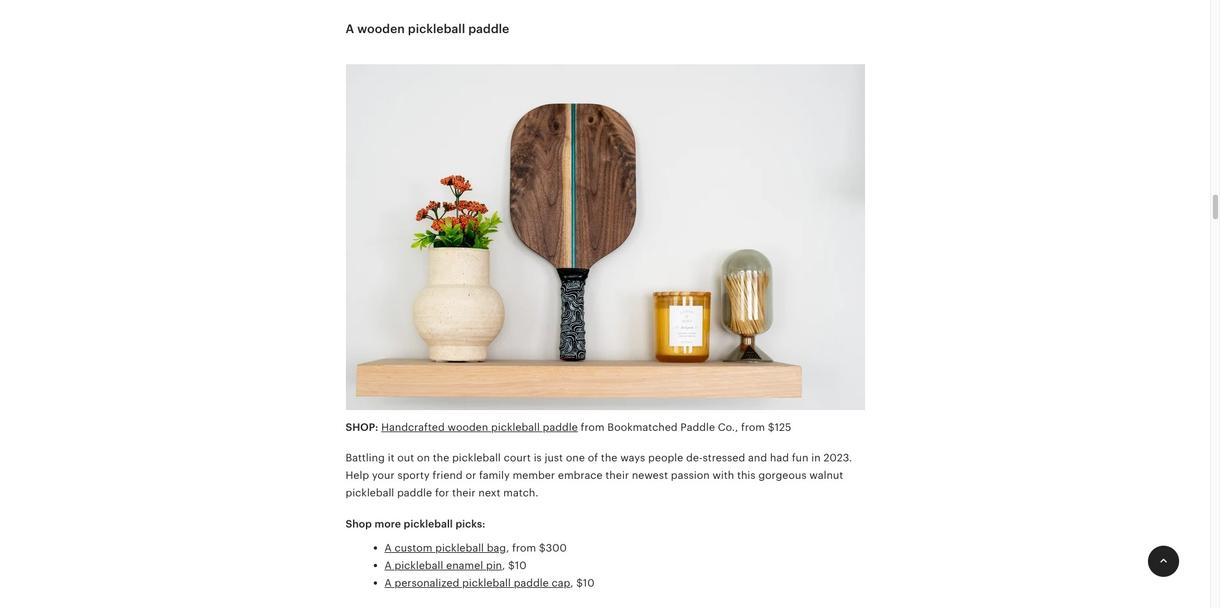 Task type: locate. For each thing, give the bounding box(es) containing it.
1 horizontal spatial $10
[[577, 577, 595, 590]]

cap
[[552, 577, 571, 590]]

member
[[513, 470, 556, 482]]

0 horizontal spatial from
[[513, 542, 537, 554]]

help
[[346, 470, 369, 482]]

paddle inside a custom pickleball bag , from $300 a pickleball enamel pin , $10 a personalized pickleball paddle cap , $10
[[514, 577, 549, 590]]

0 horizontal spatial ,
[[503, 560, 506, 572]]

0 horizontal spatial wooden
[[358, 22, 405, 36]]

paddle inside the 'battling it out on the pickleball court is just one of the ways people de-stressed and had fun in 2023. help your sporty friend or family member embrace their newest passion with this gorgeous walnut pickleball paddle for their next match.'
[[397, 487, 433, 500]]

their down the ways
[[606, 470, 629, 482]]

from
[[581, 421, 605, 434], [742, 421, 766, 434], [513, 542, 537, 554]]

0 vertical spatial $10
[[509, 560, 527, 572]]

from inside a custom pickleball bag , from $300 a pickleball enamel pin , $10 a personalized pickleball paddle cap , $10
[[513, 542, 537, 554]]

1 horizontal spatial wooden
[[448, 421, 489, 434]]

their
[[606, 470, 629, 482], [452, 487, 476, 500]]

the right of on the left bottom
[[601, 452, 618, 464]]

this
[[738, 470, 756, 482]]

gorgeous
[[759, 470, 807, 482]]

2 horizontal spatial ,
[[571, 577, 574, 590]]

wooden
[[358, 22, 405, 36], [448, 421, 489, 434]]

pickleball
[[408, 22, 466, 36], [492, 421, 540, 434], [452, 452, 501, 464], [346, 487, 395, 500], [404, 518, 453, 530], [436, 542, 484, 554], [395, 560, 444, 572], [463, 577, 511, 590]]

just
[[545, 452, 563, 464]]

paddle
[[681, 421, 716, 434]]

from right bag
[[513, 542, 537, 554]]

handcrafted
[[382, 421, 445, 434]]

a wooden pickleball paddle
[[346, 22, 510, 36]]

their down or
[[452, 487, 476, 500]]

1 horizontal spatial from
[[581, 421, 605, 434]]

from for $300
[[513, 542, 537, 554]]

$10
[[509, 560, 527, 572], [577, 577, 595, 590]]

embrace
[[558, 470, 603, 482]]

people
[[649, 452, 684, 464]]

0 horizontal spatial $10
[[509, 560, 527, 572]]

a
[[346, 22, 355, 36], [385, 542, 392, 554], [385, 560, 392, 572], [385, 577, 392, 590]]

stressed
[[703, 452, 746, 464]]

2 vertical spatial ,
[[571, 577, 574, 590]]

1 horizontal spatial ,
[[507, 542, 510, 554]]

from right co.,
[[742, 421, 766, 434]]

shop:
[[346, 421, 379, 434]]

bag
[[487, 542, 507, 554]]

passion
[[671, 470, 710, 482]]

paddle
[[469, 22, 510, 36], [543, 421, 578, 434], [397, 487, 433, 500], [514, 577, 549, 590]]

from up of on the left bottom
[[581, 421, 605, 434]]

1 vertical spatial wooden
[[448, 421, 489, 434]]

co.,
[[718, 421, 739, 434]]

1 vertical spatial $10
[[577, 577, 595, 590]]

0 horizontal spatial the
[[433, 452, 450, 464]]

0 horizontal spatial their
[[452, 487, 476, 500]]

a pickleball enamel pin link
[[385, 560, 503, 572]]

enamel
[[446, 560, 484, 572]]

,
[[507, 542, 510, 554], [503, 560, 506, 572], [571, 577, 574, 590]]

one
[[566, 452, 585, 464]]

$10 right pin
[[509, 560, 527, 572]]

1 horizontal spatial their
[[606, 470, 629, 482]]

the
[[433, 452, 450, 464], [601, 452, 618, 464]]

$10 right cap
[[577, 577, 595, 590]]

ways
[[621, 452, 646, 464]]

1 vertical spatial ,
[[503, 560, 506, 572]]

for
[[435, 487, 450, 500]]

walnut
[[810, 470, 844, 482]]

1 horizontal spatial the
[[601, 452, 618, 464]]

the right on
[[433, 452, 450, 464]]

sporty
[[398, 470, 430, 482]]

had
[[771, 452, 790, 464]]



Task type: vqa. For each thing, say whether or not it's contained in the screenshot.
5 out of 5 stars Image related to (119)
no



Task type: describe. For each thing, give the bounding box(es) containing it.
of
[[588, 452, 599, 464]]

battling it out on the pickleball court is just one of the ways people de-stressed and had fun in 2023. help your sporty friend or family member embrace their newest passion with this gorgeous walnut pickleball paddle for their next match.
[[346, 452, 853, 500]]

newest
[[632, 470, 669, 482]]

bookmatched
[[608, 421, 678, 434]]

1 vertical spatial their
[[452, 487, 476, 500]]

shop more pickleball picks:
[[346, 518, 486, 530]]

is
[[534, 452, 542, 464]]

court
[[504, 452, 531, 464]]

next
[[479, 487, 501, 500]]

fun
[[792, 452, 809, 464]]

0 vertical spatial wooden
[[358, 22, 405, 36]]

handcrafted wooden pickleball paddle link
[[382, 421, 578, 434]]

pin
[[486, 560, 503, 572]]

1 the from the left
[[433, 452, 450, 464]]

battling
[[346, 452, 385, 464]]

on
[[417, 452, 430, 464]]

friend
[[433, 470, 463, 482]]

2023.
[[824, 452, 853, 464]]

in
[[812, 452, 821, 464]]

match.
[[504, 487, 539, 500]]

your
[[372, 470, 395, 482]]

a personalized pickleball paddle cap link
[[385, 577, 571, 590]]

a custom pickleball bag link
[[385, 542, 507, 554]]

more
[[375, 518, 401, 530]]

or
[[466, 470, 477, 482]]

0 vertical spatial their
[[606, 470, 629, 482]]

$300
[[539, 542, 567, 554]]

2 horizontal spatial from
[[742, 421, 766, 434]]

shop
[[346, 518, 372, 530]]

family
[[479, 470, 510, 482]]

it
[[388, 452, 395, 464]]

custom
[[395, 542, 433, 554]]

2 the from the left
[[601, 452, 618, 464]]

from for bookmatched
[[581, 421, 605, 434]]

de-
[[687, 452, 703, 464]]

with
[[713, 470, 735, 482]]

and
[[749, 452, 768, 464]]

personalized
[[395, 577, 460, 590]]

a custom pickleball bag , from $300 a pickleball enamel pin , $10 a personalized pickleball paddle cap , $10
[[385, 542, 595, 590]]

out
[[398, 452, 414, 464]]

picks:
[[456, 518, 486, 530]]

shop: handcrafted wooden pickleball paddle from bookmatched paddle co., from $125
[[346, 421, 792, 434]]

$125
[[769, 421, 792, 434]]

handcrafted figured walnut wooden pickleball paddle image
[[346, 56, 865, 419]]

0 vertical spatial ,
[[507, 542, 510, 554]]



